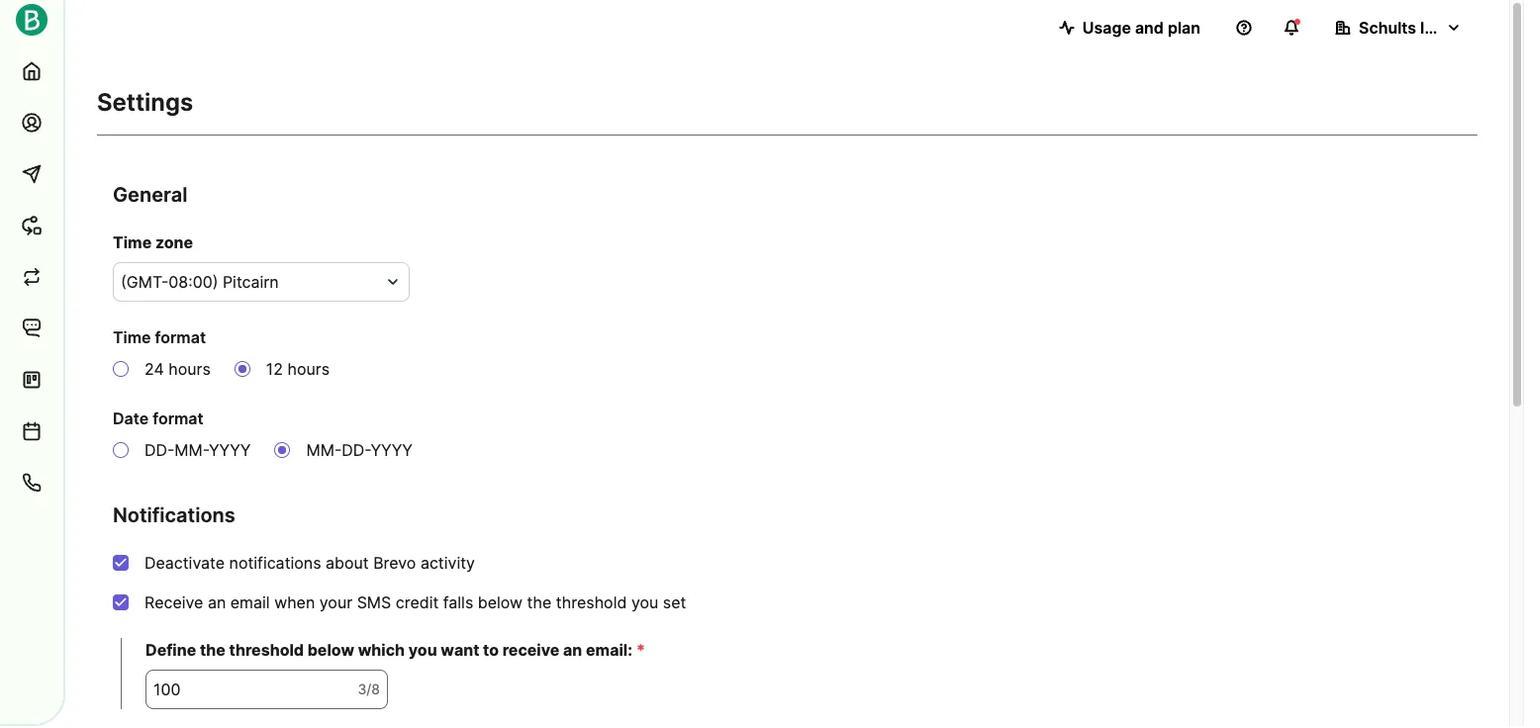 Task type: vqa. For each thing, say whether or not it's contained in the screenshot.
customize this optional help text before publishing your form.
no



Task type: describe. For each thing, give the bounding box(es) containing it.
schults inc
[[1359, 18, 1444, 38]]

24
[[145, 359, 164, 379]]

plan
[[1168, 18, 1201, 38]]

1 mm- from the left
[[175, 441, 209, 460]]

email:
[[586, 640, 632, 660]]

brevo
[[373, 553, 416, 573]]

falls
[[443, 593, 473, 613]]

08:00)
[[169, 272, 218, 292]]

set
[[663, 593, 686, 613]]

hours for 24 hours
[[168, 359, 211, 379]]

time zone
[[113, 233, 193, 252]]

(gmt-08:00)  pitcairn button
[[113, 262, 410, 302]]

your
[[320, 593, 353, 613]]

want
[[441, 640, 479, 660]]

format for hours
[[155, 328, 206, 347]]

sms
[[357, 593, 391, 613]]

0 horizontal spatial an
[[208, 593, 226, 613]]

24 hours
[[145, 359, 211, 379]]

to
[[483, 640, 499, 660]]

receive an email when your sms credit falls below the threshold you set
[[145, 593, 686, 613]]

hours for 12 hours
[[288, 359, 330, 379]]

schults
[[1359, 18, 1417, 38]]

notifications
[[229, 553, 321, 573]]

8
[[372, 681, 380, 698]]

usage
[[1083, 18, 1131, 38]]

zone
[[155, 233, 193, 252]]

1 horizontal spatial you
[[631, 593, 659, 613]]

1 vertical spatial below
[[308, 640, 354, 660]]

settings
[[97, 88, 193, 117]]

*
[[636, 640, 645, 660]]

which
[[358, 640, 405, 660]]

inc
[[1421, 18, 1444, 38]]

define
[[146, 640, 196, 660]]

credit
[[396, 593, 439, 613]]

0 horizontal spatial the
[[200, 640, 226, 660]]

2 mm- from the left
[[306, 441, 342, 460]]

define the threshold below which you want to receive an email: *
[[146, 640, 645, 660]]



Task type: locate. For each thing, give the bounding box(es) containing it.
1 vertical spatial threshold
[[229, 640, 304, 660]]

usage and plan
[[1083, 18, 1201, 38]]

none field inside (gmt-08:00)  pitcairn popup button
[[121, 270, 378, 294]]

when
[[274, 593, 315, 613]]

time format
[[113, 328, 206, 347]]

1 horizontal spatial an
[[563, 640, 582, 660]]

12
[[266, 359, 283, 379]]

date format
[[113, 409, 204, 429]]

you left the set at the left bottom of the page
[[631, 593, 659, 613]]

an left email:
[[563, 640, 582, 660]]

1 horizontal spatial mm-
[[306, 441, 342, 460]]

you
[[631, 593, 659, 613], [409, 640, 437, 660]]

mm- down 12 hours
[[306, 441, 342, 460]]

2 yyyy from the left
[[371, 441, 413, 460]]

below right the falls
[[478, 593, 523, 613]]

an
[[208, 593, 226, 613], [563, 640, 582, 660]]

0 horizontal spatial mm-
[[175, 441, 209, 460]]

1 yyyy from the left
[[209, 441, 251, 460]]

notifications
[[113, 504, 235, 528]]

0 horizontal spatial you
[[409, 640, 437, 660]]

schults inc button
[[1320, 8, 1478, 48]]

1 horizontal spatial hours
[[288, 359, 330, 379]]

0 vertical spatial the
[[527, 593, 552, 613]]

0 horizontal spatial threshold
[[229, 640, 304, 660]]

mm-dd-yyyy
[[306, 441, 413, 460]]

0 vertical spatial threshold
[[556, 593, 627, 613]]

0 vertical spatial below
[[478, 593, 523, 613]]

hours
[[168, 359, 211, 379], [288, 359, 330, 379]]

1 hours from the left
[[168, 359, 211, 379]]

1 vertical spatial format
[[153, 409, 204, 429]]

yyyy
[[209, 441, 251, 460], [371, 441, 413, 460]]

1 vertical spatial the
[[200, 640, 226, 660]]

/
[[367, 681, 372, 698]]

yyyy for mm-
[[209, 441, 251, 460]]

time up (gmt-
[[113, 233, 152, 252]]

None text field
[[146, 670, 388, 710]]

usage and plan button
[[1043, 8, 1217, 48]]

1 horizontal spatial dd-
[[342, 441, 371, 460]]

1 horizontal spatial yyyy
[[371, 441, 413, 460]]

and
[[1135, 18, 1164, 38]]

2 dd- from the left
[[342, 441, 371, 460]]

1 horizontal spatial below
[[478, 593, 523, 613]]

0 vertical spatial you
[[631, 593, 659, 613]]

0 horizontal spatial yyyy
[[209, 441, 251, 460]]

below down 'your'
[[308, 640, 354, 660]]

activity
[[421, 553, 475, 573]]

time for time format
[[113, 328, 151, 347]]

format for mm-
[[153, 409, 204, 429]]

threshold up email:
[[556, 593, 627, 613]]

time for time zone
[[113, 233, 152, 252]]

0 vertical spatial an
[[208, 593, 226, 613]]

2 hours from the left
[[288, 359, 330, 379]]

general
[[113, 183, 188, 207]]

12 hours
[[266, 359, 330, 379]]

3
[[358, 681, 367, 698]]

format up dd-mm-yyyy
[[153, 409, 204, 429]]

below
[[478, 593, 523, 613], [308, 640, 354, 660]]

format up the 24 hours
[[155, 328, 206, 347]]

threshold
[[556, 593, 627, 613], [229, 640, 304, 660]]

deactivate
[[145, 553, 225, 573]]

1 vertical spatial you
[[409, 640, 437, 660]]

(gmt-
[[121, 272, 169, 292]]

0 vertical spatial time
[[113, 233, 152, 252]]

0 horizontal spatial hours
[[168, 359, 211, 379]]

hours right '24'
[[168, 359, 211, 379]]

format
[[155, 328, 206, 347], [153, 409, 204, 429]]

about
[[326, 553, 369, 573]]

1 dd- from the left
[[145, 441, 175, 460]]

mm- down date format
[[175, 441, 209, 460]]

1 horizontal spatial the
[[527, 593, 552, 613]]

2 time from the top
[[113, 328, 151, 347]]

mm-
[[175, 441, 209, 460], [306, 441, 342, 460]]

1 vertical spatial an
[[563, 640, 582, 660]]

date
[[113, 409, 149, 429]]

the right define on the left bottom
[[200, 640, 226, 660]]

3 / 8
[[358, 681, 380, 698]]

the up receive at the bottom
[[527, 593, 552, 613]]

time up '24'
[[113, 328, 151, 347]]

hours right 12
[[288, 359, 330, 379]]

time
[[113, 233, 152, 252], [113, 328, 151, 347]]

0 horizontal spatial below
[[308, 640, 354, 660]]

None field
[[121, 270, 378, 294]]

yyyy for dd-
[[371, 441, 413, 460]]

dd-mm-yyyy
[[145, 441, 251, 460]]

email
[[230, 593, 270, 613]]

0 vertical spatial format
[[155, 328, 206, 347]]

1 time from the top
[[113, 233, 152, 252]]

deactivate notifications about brevo activity
[[145, 553, 475, 573]]

an left email
[[208, 593, 226, 613]]

the
[[527, 593, 552, 613], [200, 640, 226, 660]]

threshold down email
[[229, 640, 304, 660]]

1 vertical spatial time
[[113, 328, 151, 347]]

dd-
[[145, 441, 175, 460], [342, 441, 371, 460]]

receive
[[503, 640, 560, 660]]

pitcairn
[[223, 272, 279, 292]]

you left want
[[409, 640, 437, 660]]

1 horizontal spatial threshold
[[556, 593, 627, 613]]

receive
[[145, 593, 203, 613]]

0 horizontal spatial dd-
[[145, 441, 175, 460]]

(gmt-08:00)  pitcairn
[[121, 272, 279, 292]]



